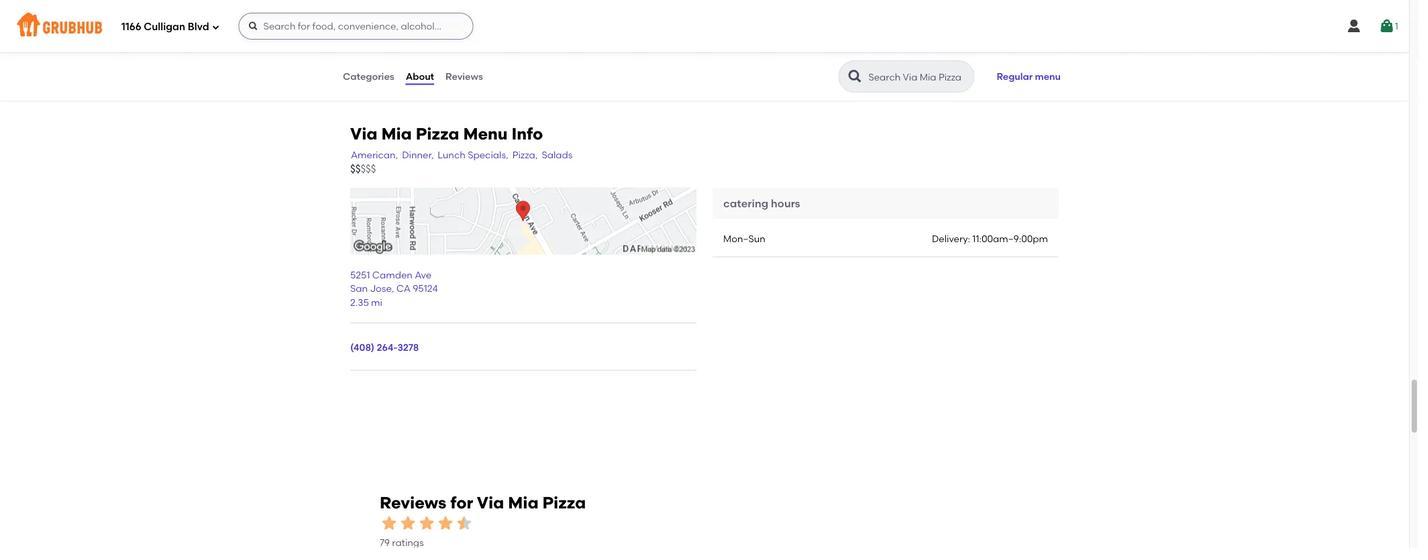 Task type: vqa. For each thing, say whether or not it's contained in the screenshot.
cream
no



Task type: locate. For each thing, give the bounding box(es) containing it.
specials,
[[468, 149, 509, 161]]

1 horizontal spatial pizza
[[543, 494, 586, 513]]

1 vertical spatial pizza
[[543, 494, 586, 513]]

1 horizontal spatial svg image
[[1379, 18, 1396, 34]]

1 vertical spatial mia
[[508, 494, 539, 513]]

5
[[507, 12, 511, 22]]

$$
[[350, 164, 361, 176]]

via up american,
[[350, 124, 378, 144]]

regular
[[997, 71, 1033, 82]]

regular menu
[[997, 71, 1061, 82]]

for
[[450, 494, 473, 513]]

mia up dinner, at top left
[[382, 124, 412, 144]]

star icon image
[[380, 514, 399, 533], [399, 514, 418, 533], [418, 514, 436, 533], [436, 514, 455, 533], [455, 514, 474, 533], [455, 514, 474, 533]]

2.35
[[350, 297, 369, 308]]

1166
[[121, 21, 141, 33]]

svg image
[[1347, 18, 1363, 34], [212, 23, 220, 31]]

pizza
[[416, 124, 460, 144], [543, 494, 586, 513]]

reviews
[[446, 71, 483, 82], [380, 494, 447, 513]]

mia
[[382, 124, 412, 144], [508, 494, 539, 513]]

dinner,
[[402, 149, 434, 161]]

3278
[[398, 342, 419, 353]]

0 horizontal spatial svg image
[[248, 21, 259, 32]]

mia right for
[[508, 494, 539, 513]]

blvd
[[188, 21, 209, 33]]

,
[[392, 283, 394, 295]]

american, dinner, lunch specials, pizza, salads
[[351, 149, 573, 161]]

(408) 264-3278
[[350, 342, 419, 353]]

jose
[[370, 283, 392, 295]]

ca
[[397, 283, 411, 295]]

via mia pizza menu info
[[350, 124, 543, 144]]

1 vertical spatial reviews
[[380, 494, 447, 513]]

svg image left 1 button in the top of the page
[[1347, 18, 1363, 34]]

1 vertical spatial via
[[477, 494, 504, 513]]

1 horizontal spatial svg image
[[1347, 18, 1363, 34]]

menu
[[1035, 71, 1061, 82]]

about button
[[405, 52, 435, 101]]

via
[[350, 124, 378, 144], [477, 494, 504, 513]]

via right for
[[477, 494, 504, 513]]

american, button
[[350, 148, 399, 163]]

reviews inside button
[[446, 71, 483, 82]]

0 vertical spatial pizza
[[416, 124, 460, 144]]

reviews for reviews for via mia pizza
[[380, 494, 447, 513]]

svg image inside 1 button
[[1379, 18, 1396, 34]]

reviews left for
[[380, 494, 447, 513]]

american,
[[351, 149, 398, 161]]

(408) 264-3278 button
[[350, 341, 419, 354]]

0 vertical spatial mia
[[382, 124, 412, 144]]

svg image right blvd
[[212, 23, 220, 31]]

info
[[512, 124, 543, 144]]

catering hours
[[724, 197, 801, 210]]

1 horizontal spatial mia
[[508, 494, 539, 513]]

mon–sun
[[724, 234, 766, 245]]

regular menu button
[[991, 62, 1067, 91]]

0 vertical spatial reviews
[[446, 71, 483, 82]]

camden
[[372, 270, 413, 281]]

serves 5 button
[[471, 0, 761, 31]]

(408)
[[350, 342, 375, 353]]

95124
[[413, 283, 438, 295]]

0 vertical spatial via
[[350, 124, 378, 144]]

reviews right about
[[446, 71, 483, 82]]

reviews for via mia pizza
[[380, 494, 586, 513]]

svg image
[[1379, 18, 1396, 34], [248, 21, 259, 32]]



Task type: describe. For each thing, give the bounding box(es) containing it.
catering
[[724, 197, 769, 210]]

salads button
[[541, 148, 573, 163]]

delivery:
[[932, 234, 971, 245]]

lunch specials, button
[[437, 148, 509, 163]]

serves 5
[[479, 12, 511, 22]]

0 horizontal spatial via
[[350, 124, 378, 144]]

dinner, button
[[402, 148, 435, 163]]

5251 camden ave san jose , ca 95124 2.35 mi
[[350, 270, 438, 308]]

Search for food, convenience, alcohol... search field
[[239, 13, 474, 40]]

main navigation navigation
[[0, 0, 1410, 52]]

1 button
[[1379, 14, 1399, 38]]

search icon image
[[847, 68, 863, 85]]

categories button
[[342, 52, 395, 101]]

salads
[[542, 149, 573, 161]]

1166 culligan blvd
[[121, 21, 209, 33]]

5251
[[350, 270, 370, 281]]

0 horizontal spatial mia
[[382, 124, 412, 144]]

11:00am–9:00pm
[[973, 234, 1048, 245]]

0 horizontal spatial svg image
[[212, 23, 220, 31]]

menu
[[463, 124, 508, 144]]

$$$$$
[[350, 164, 376, 176]]

reviews for reviews
[[446, 71, 483, 82]]

264-
[[377, 342, 398, 353]]

ave
[[415, 270, 432, 281]]

san
[[350, 283, 368, 295]]

1 horizontal spatial via
[[477, 494, 504, 513]]

categories
[[343, 71, 394, 82]]

mi
[[371, 297, 383, 308]]

culligan
[[144, 21, 185, 33]]

pizza, button
[[512, 148, 539, 163]]

hours
[[771, 197, 801, 210]]

1
[[1396, 20, 1399, 32]]

Search Via Mia Pizza search field
[[868, 70, 970, 83]]

0 horizontal spatial pizza
[[416, 124, 460, 144]]

delivery: 11:00am–9:00pm
[[932, 234, 1048, 245]]

reviews button
[[445, 52, 484, 101]]

pizza,
[[513, 149, 538, 161]]

about
[[406, 71, 434, 82]]

lunch
[[438, 149, 466, 161]]

serves
[[479, 12, 505, 22]]



